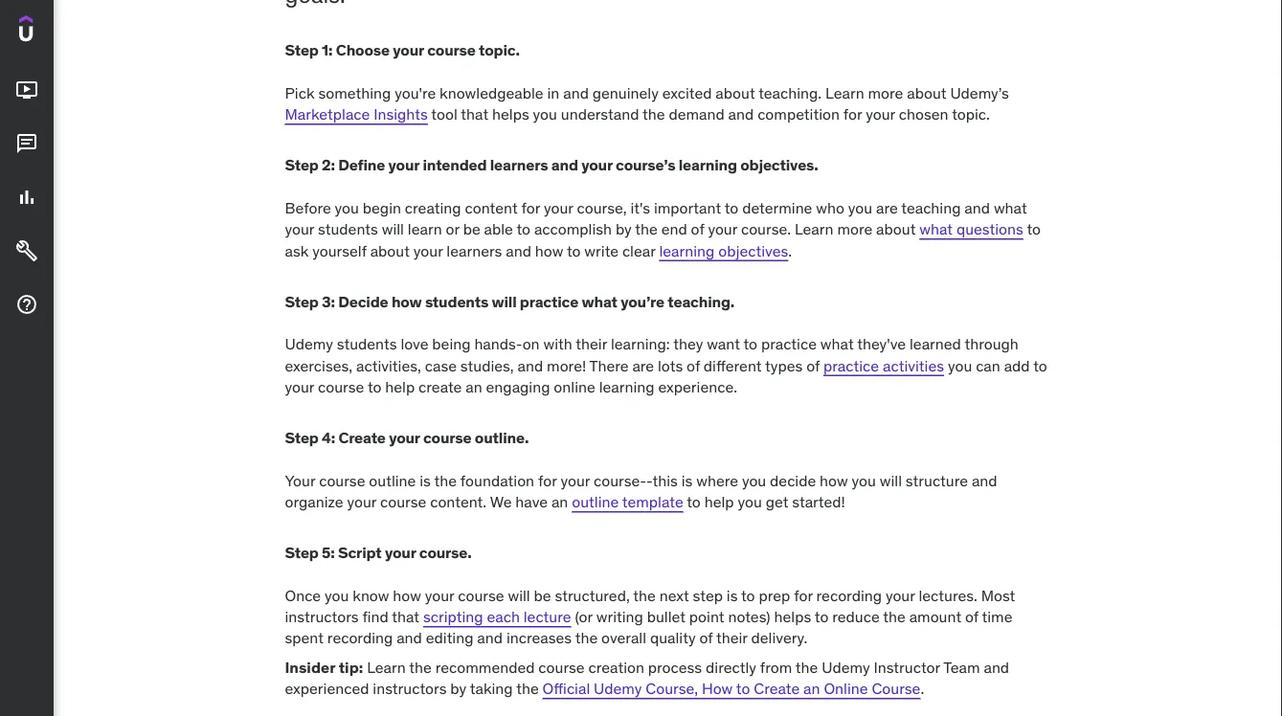 Task type: locate. For each thing, give the bounding box(es) containing it.
script
[[338, 543, 382, 563]]

1 vertical spatial help
[[705, 492, 735, 512]]

0 horizontal spatial .
[[789, 241, 792, 261]]

you inside you can add to your course to help create an engaging online learning experience.
[[948, 356, 973, 376]]

the inside pick something you're knowledgeable in and genuinely excited about teaching. learn more about udemy's marketplace insights tool that helps you understand the demand and competition for your chosen topic.
[[643, 104, 665, 124]]

how down accomplish
[[535, 241, 564, 261]]

you up get
[[742, 471, 767, 491]]

love
[[401, 334, 429, 354]]

we
[[490, 492, 512, 512]]

learning objectives .
[[660, 241, 792, 261]]

outline.
[[475, 428, 529, 448]]

1 horizontal spatial help
[[705, 492, 735, 512]]

students inside udemy students love being hands-on with their learning: they want to practice what they've learned through exercises, activities, case studies, and more! there are lots of different types of
[[337, 334, 397, 354]]

organize
[[285, 492, 344, 512]]

learners for your
[[447, 241, 502, 261]]

online
[[824, 679, 869, 699]]

insights
[[374, 104, 428, 124]]

bullet
[[647, 607, 686, 627]]

the inside once you know how your course will be structured, the next step is to prep for recording your lectures. most instructors find that
[[634, 586, 656, 605]]

what inside udemy students love being hands-on with their learning: they want to practice what they've learned through exercises, activities, case studies, and more! there are lots of different types of
[[821, 334, 854, 354]]

write
[[585, 241, 619, 261]]

1 vertical spatial an
[[552, 492, 569, 512]]

the down genuinely
[[643, 104, 665, 124]]

(or
[[575, 607, 593, 627]]

this
[[653, 471, 678, 491]]

of
[[691, 219, 705, 239], [687, 356, 700, 376], [807, 356, 820, 376], [966, 607, 979, 627], [700, 629, 713, 648]]

course down exercises,
[[318, 377, 364, 397]]

0 vertical spatial .
[[789, 241, 792, 261]]

will left "structure"
[[880, 471, 903, 491]]

the right taking
[[517, 679, 539, 699]]

1 vertical spatial by
[[451, 679, 467, 699]]

your up course, in the top left of the page
[[582, 155, 613, 175]]

1 vertical spatial are
[[633, 356, 655, 376]]

how up started!
[[820, 471, 849, 491]]

3 step from the top
[[285, 292, 319, 311]]

0 horizontal spatial that
[[392, 607, 420, 627]]

and inside the your course outline is the foundation for your course--this is where you decide how you will structure and organize your course content. we have an
[[972, 471, 998, 491]]

4:
[[322, 428, 335, 448]]

instructors up "spent"
[[285, 607, 359, 627]]

step 5: script your course.
[[285, 543, 472, 563]]

1 horizontal spatial practice
[[762, 334, 817, 354]]

0 vertical spatial an
[[466, 377, 483, 397]]

is right the this
[[682, 471, 693, 491]]

that down knowledgeable
[[461, 104, 489, 124]]

structured,
[[555, 586, 630, 605]]

1 vertical spatial .
[[921, 679, 925, 699]]

being
[[432, 334, 471, 354]]

studies,
[[461, 356, 514, 376]]

have
[[516, 492, 548, 512]]

0 vertical spatial udemy
[[285, 334, 333, 354]]

1 horizontal spatial teaching.
[[759, 83, 822, 103]]

practice up with
[[520, 292, 579, 311]]

that right find
[[392, 607, 420, 627]]

your course outline is the foundation for your course--this is where you decide how you will structure and organize your course content. we have an
[[285, 471, 998, 512]]

increases
[[507, 629, 572, 648]]

1 vertical spatial teaching.
[[668, 292, 735, 311]]

1 horizontal spatial is
[[682, 471, 693, 491]]

1 vertical spatial udemy
[[822, 658, 871, 678]]

0 horizontal spatial topic.
[[479, 40, 520, 60]]

help down activities,
[[385, 377, 415, 397]]

instructors inside once you know how your course will be structured, the next step is to prep for recording your lectures. most instructors find that
[[285, 607, 359, 627]]

0 horizontal spatial an
[[466, 377, 483, 397]]

directly
[[706, 658, 757, 678]]

learners inside to ask yourself about your learners and how to write clear
[[447, 241, 502, 261]]

recording down find
[[328, 629, 393, 648]]

learning up important
[[679, 155, 738, 175]]

0 vertical spatial recording
[[817, 586, 882, 605]]

can
[[976, 356, 1001, 376]]

outline template to help you get started!
[[572, 492, 846, 512]]

helps
[[492, 104, 530, 124], [775, 607, 812, 627]]

step left 1:
[[285, 40, 319, 60]]

and left editing
[[397, 629, 422, 648]]

each
[[487, 607, 520, 627]]

and down on at the left top of page
[[518, 356, 543, 376]]

course down "create"
[[423, 428, 472, 448]]

0 vertical spatial course.
[[742, 219, 791, 239]]

1 vertical spatial create
[[754, 679, 800, 699]]

your inside you can add to your course to help create an engaging online learning experience.
[[285, 377, 314, 397]]

about inside to ask yourself about your learners and how to write clear
[[370, 241, 410, 261]]

0 horizontal spatial helps
[[492, 104, 530, 124]]

1 vertical spatial be
[[534, 586, 552, 605]]

0 vertical spatial students
[[318, 219, 378, 239]]

will down begin
[[382, 219, 404, 239]]

you right the "once"
[[325, 586, 349, 605]]

understand
[[561, 104, 639, 124]]

get
[[766, 492, 789, 512]]

official udemy course, how to create an online course link
[[543, 679, 921, 699]]

0 horizontal spatial are
[[633, 356, 655, 376]]

by up clear on the top
[[616, 219, 632, 239]]

2 step from the top
[[285, 155, 319, 175]]

0 vertical spatial learners
[[490, 155, 548, 175]]

how inside once you know how your course will be structured, the next step is to prep for recording your lectures. most instructors find that
[[393, 586, 421, 605]]

and
[[564, 83, 589, 103], [729, 104, 754, 124], [552, 155, 579, 175], [965, 198, 991, 218], [506, 241, 532, 261], [518, 356, 543, 376], [972, 471, 998, 491], [397, 629, 422, 648], [478, 629, 503, 648], [984, 658, 1010, 678]]

1 step from the top
[[285, 40, 319, 60]]

0 vertical spatial help
[[385, 377, 415, 397]]

practice activities link
[[824, 356, 945, 376]]

you down the in
[[533, 104, 558, 124]]

their down the notes)
[[717, 629, 748, 648]]

students up activities,
[[337, 334, 397, 354]]

your
[[285, 471, 316, 491]]

learners for intended
[[490, 155, 548, 175]]

will inside once you know how your course will be structured, the next step is to prep for recording your lectures. most instructors find that
[[508, 586, 531, 605]]

the left next
[[634, 586, 656, 605]]

course,
[[646, 679, 699, 699]]

ask
[[285, 241, 309, 261]]

step
[[693, 586, 723, 605]]

0 horizontal spatial instructors
[[285, 607, 359, 627]]

step left 4:
[[285, 428, 319, 448]]

learners
[[490, 155, 548, 175], [447, 241, 502, 261]]

2 horizontal spatial an
[[804, 679, 821, 699]]

lots
[[658, 356, 683, 376]]

be
[[463, 219, 481, 239], [534, 586, 552, 605]]

students inside before you begin creating content for your course, it's important to determine who you are teaching and what your students will learn or be able to accomplish by the end of your course. learn more about
[[318, 219, 378, 239]]

you're
[[621, 292, 665, 311]]

teaching. inside pick something you're knowledgeable in and genuinely excited about teaching. learn more about udemy's marketplace insights tool that helps you understand the demand and competition for your chosen topic.
[[759, 83, 822, 103]]

0 vertical spatial outline
[[369, 471, 416, 491]]

the inside before you begin creating content for your course, it's important to determine who you are teaching and what your students will learn or be able to accomplish by the end of your course. learn more about
[[636, 219, 658, 239]]

topic. up knowledgeable
[[479, 40, 520, 60]]

1 vertical spatial learners
[[447, 241, 502, 261]]

4 step from the top
[[285, 428, 319, 448]]

for right prep
[[794, 586, 813, 605]]

by
[[616, 219, 632, 239], [451, 679, 467, 699]]

1 horizontal spatial an
[[552, 492, 569, 512]]

1 vertical spatial practice
[[762, 334, 817, 354]]

step for step 2: define your intended learners and your course's learning objectives.
[[285, 155, 319, 175]]

0 horizontal spatial practice
[[520, 292, 579, 311]]

course up scripting each lecture
[[458, 586, 505, 605]]

you left can
[[948, 356, 973, 376]]

for up have
[[538, 471, 557, 491]]

course inside once you know how your course will be structured, the next step is to prep for recording your lectures. most instructors find that
[[458, 586, 505, 605]]

1 horizontal spatial that
[[461, 104, 489, 124]]

1 horizontal spatial by
[[616, 219, 632, 239]]

0 vertical spatial be
[[463, 219, 481, 239]]

learning
[[679, 155, 738, 175], [660, 241, 715, 261], [599, 377, 655, 397]]

are down learning:
[[633, 356, 655, 376]]

how right know
[[393, 586, 421, 605]]

insider
[[285, 658, 335, 678]]

for right content
[[522, 198, 540, 218]]

started!
[[793, 492, 846, 512]]

0 horizontal spatial be
[[463, 219, 481, 239]]

is up content.
[[420, 471, 431, 491]]

1 vertical spatial recording
[[328, 629, 393, 648]]

by left taking
[[451, 679, 467, 699]]

2 vertical spatial practice
[[824, 356, 880, 376]]

2 vertical spatial learn
[[367, 658, 406, 678]]

0 vertical spatial instructors
[[285, 607, 359, 627]]

outline
[[369, 471, 416, 491], [572, 492, 619, 512]]

help down where
[[705, 492, 735, 512]]

recording inside the (or writing bullet point notes) helps to reduce the amount of time spent recording and editing and increases the overall quality of their delivery.
[[328, 629, 393, 648]]

add
[[1005, 356, 1031, 376]]

official
[[543, 679, 590, 699]]

0 vertical spatial by
[[616, 219, 632, 239]]

2 vertical spatial learning
[[599, 377, 655, 397]]

are left teaching at the right of the page
[[877, 198, 899, 218]]

the inside the your course outline is the foundation for your course--this is where you decide how you will structure and organize your course content. we have an
[[434, 471, 457, 491]]

2 horizontal spatial practice
[[824, 356, 880, 376]]

instructors down editing
[[373, 679, 447, 699]]

1 vertical spatial outline
[[572, 492, 619, 512]]

questions
[[957, 219, 1024, 239]]

teaching. up they
[[668, 292, 735, 311]]

1 vertical spatial learn
[[795, 219, 834, 239]]

1 horizontal spatial recording
[[817, 586, 882, 605]]

create right 4:
[[339, 428, 386, 448]]

1 horizontal spatial .
[[921, 679, 925, 699]]

objectives.
[[741, 155, 819, 175]]

1 horizontal spatial be
[[534, 586, 552, 605]]

1 horizontal spatial instructors
[[373, 679, 447, 699]]

1 horizontal spatial are
[[877, 198, 899, 218]]

define
[[338, 155, 385, 175]]

1 horizontal spatial topic.
[[953, 104, 991, 124]]

teaching. up competition
[[759, 83, 822, 103]]

of left time
[[966, 607, 979, 627]]

0 horizontal spatial help
[[385, 377, 415, 397]]

udemy down creation
[[594, 679, 642, 699]]

the up content.
[[434, 471, 457, 491]]

1 horizontal spatial their
[[717, 629, 748, 648]]

1 horizontal spatial course.
[[742, 219, 791, 239]]

step for step 1: choose your course topic.
[[285, 40, 319, 60]]

0 horizontal spatial udemy
[[285, 334, 333, 354]]

an
[[466, 377, 483, 397], [552, 492, 569, 512], [804, 679, 821, 699]]

step 4: create your course outline.
[[285, 428, 529, 448]]

0 vertical spatial their
[[576, 334, 607, 354]]

helps up delivery.
[[775, 607, 812, 627]]

your up scripting at bottom
[[425, 586, 455, 605]]

0 horizontal spatial their
[[576, 334, 607, 354]]

to up the notes)
[[742, 586, 756, 605]]

udemy
[[285, 334, 333, 354], [822, 658, 871, 678], [594, 679, 642, 699]]

course
[[427, 40, 476, 60], [318, 377, 364, 397], [423, 428, 472, 448], [319, 471, 365, 491], [380, 492, 427, 512], [458, 586, 505, 605], [539, 658, 585, 678]]

students up "being"
[[425, 292, 489, 311]]

learn right "tip:"
[[367, 658, 406, 678]]

to inside once you know how your course will be structured, the next step is to prep for recording your lectures. most instructors find that
[[742, 586, 756, 605]]

an down studies,
[[466, 377, 483, 397]]

and down able
[[506, 241, 532, 261]]

it's
[[631, 198, 651, 218]]

what questions
[[920, 219, 1024, 239]]

2 horizontal spatial is
[[727, 586, 738, 605]]

your left chosen
[[866, 104, 896, 124]]

will up the hands-
[[492, 292, 517, 311]]

about down teaching at the right of the page
[[877, 219, 916, 239]]

that inside once you know how your course will be structured, the next step is to prep for recording your lectures. most instructors find that
[[392, 607, 420, 627]]

with
[[544, 334, 573, 354]]

that
[[461, 104, 489, 124], [392, 607, 420, 627]]

2 horizontal spatial udemy
[[822, 658, 871, 678]]

0 vertical spatial learn
[[826, 83, 865, 103]]

to down where
[[687, 492, 701, 512]]

are
[[877, 198, 899, 218], [633, 356, 655, 376]]

1 vertical spatial helps
[[775, 607, 812, 627]]

you inside once you know how your course will be structured, the next step is to prep for recording your lectures. most instructors find that
[[325, 586, 349, 605]]

more!
[[547, 356, 587, 376]]

engaging
[[486, 377, 550, 397]]

an left the online
[[804, 679, 821, 699]]

quality
[[650, 629, 696, 648]]

outline down course- at the bottom of page
[[572, 492, 619, 512]]

practice inside udemy students love being hands-on with their learning: they want to practice what they've learned through exercises, activities, case studies, and more! there are lots of different types of
[[762, 334, 817, 354]]

your right define
[[389, 155, 420, 175]]

1 vertical spatial more
[[838, 219, 873, 239]]

end
[[662, 219, 688, 239]]

practice up types
[[762, 334, 817, 354]]

1 vertical spatial that
[[392, 607, 420, 627]]

their inside the (or writing bullet point notes) helps to reduce the amount of time spent recording and editing and increases the overall quality of their delivery.
[[717, 629, 748, 648]]

5 step from the top
[[285, 543, 319, 563]]

or
[[446, 219, 460, 239]]

2 vertical spatial students
[[337, 334, 397, 354]]

instructors
[[285, 607, 359, 627], [373, 679, 447, 699]]

more down the who
[[838, 219, 873, 239]]

your down exercises,
[[285, 377, 314, 397]]

for inside once you know how your course will be structured, the next step is to prep for recording your lectures. most instructors find that
[[794, 586, 813, 605]]

the right reduce
[[884, 607, 906, 627]]

step left 5:
[[285, 543, 319, 563]]

0 vertical spatial teaching.
[[759, 83, 822, 103]]

0 horizontal spatial course.
[[419, 543, 472, 563]]

to inside the (or writing bullet point notes) helps to reduce the amount of time spent recording and editing and increases the overall quality of their delivery.
[[815, 607, 829, 627]]

udemy up exercises,
[[285, 334, 333, 354]]

and right team
[[984, 658, 1010, 678]]

course inside learn the recommended course creation process directly from the udemy instructor team and experienced instructors by taking the
[[539, 658, 585, 678]]

they
[[674, 334, 704, 354]]

knowledgeable
[[440, 83, 544, 103]]

more up chosen
[[869, 83, 904, 103]]

1 horizontal spatial helps
[[775, 607, 812, 627]]

their up there
[[576, 334, 607, 354]]

topic. inside pick something you're knowledgeable in and genuinely excited about teaching. learn more about udemy's marketplace insights tool that helps you understand the demand and competition for your chosen topic.
[[953, 104, 991, 124]]

how
[[535, 241, 564, 261], [392, 292, 422, 311], [820, 471, 849, 491], [393, 586, 421, 605]]

0 horizontal spatial recording
[[328, 629, 393, 648]]

your down learn
[[414, 241, 443, 261]]

0 horizontal spatial by
[[451, 679, 467, 699]]

are inside udemy students love being hands-on with their learning: they want to practice what they've learned through exercises, activities, case studies, and more! there are lots of different types of
[[633, 356, 655, 376]]

different
[[704, 356, 762, 376]]

your up you're
[[393, 40, 424, 60]]

learners up content
[[490, 155, 548, 175]]

0 vertical spatial are
[[877, 198, 899, 218]]

before you begin creating content for your course, it's important to determine who you are teaching and what your students will learn or be able to accomplish by the end of your course. learn more about
[[285, 198, 1028, 239]]

to down directly at the right bottom of the page
[[737, 679, 751, 699]]

0 horizontal spatial teaching.
[[668, 292, 735, 311]]

course-
[[594, 471, 647, 491]]

students up yourself
[[318, 219, 378, 239]]

2 vertical spatial udemy
[[594, 679, 642, 699]]

0 vertical spatial helps
[[492, 104, 530, 124]]

1 horizontal spatial outline
[[572, 492, 619, 512]]

an inside the your course outline is the foundation for your course--this is where you decide how you will structure and organize your course content. we have an
[[552, 492, 569, 512]]

0 vertical spatial more
[[869, 83, 904, 103]]

create
[[419, 377, 462, 397]]

course inside you can add to your course to help create an engaging online learning experience.
[[318, 377, 364, 397]]

creation
[[589, 658, 645, 678]]

udemy inside udemy students love being hands-on with their learning: they want to practice what they've learned through exercises, activities, case studies, and more! there are lots of different types of
[[285, 334, 333, 354]]

how inside the your course outline is the foundation for your course--this is where you decide how you will structure and organize your course content. we have an
[[820, 471, 849, 491]]

marketplace
[[285, 104, 370, 124]]

students
[[318, 219, 378, 239], [425, 292, 489, 311], [337, 334, 397, 354]]

will up each
[[508, 586, 531, 605]]

be up lecture
[[534, 586, 552, 605]]

outline inside the your course outline is the foundation for your course--this is where you decide how you will structure and organize your course content. we have an
[[369, 471, 416, 491]]

0 horizontal spatial is
[[420, 471, 431, 491]]

foundation
[[461, 471, 535, 491]]

1 vertical spatial their
[[717, 629, 748, 648]]

will
[[382, 219, 404, 239], [492, 292, 517, 311], [880, 471, 903, 491], [508, 586, 531, 605]]

1 vertical spatial topic.
[[953, 104, 991, 124]]

medium image
[[15, 79, 38, 102], [15, 132, 38, 155], [15, 186, 38, 209], [15, 293, 38, 316]]

create
[[339, 428, 386, 448], [754, 679, 800, 699]]

is
[[420, 471, 431, 491], [682, 471, 693, 491], [727, 586, 738, 605]]

0 vertical spatial that
[[461, 104, 489, 124]]

course up official
[[539, 658, 585, 678]]

udemy's
[[951, 83, 1010, 103]]

1 medium image from the top
[[15, 79, 38, 102]]

to right want
[[744, 334, 758, 354]]

you can add to your course to help create an engaging online learning experience.
[[285, 356, 1048, 397]]

learn down the who
[[795, 219, 834, 239]]

learning down there
[[599, 377, 655, 397]]

0 horizontal spatial outline
[[369, 471, 416, 491]]

where
[[697, 471, 739, 491]]

1 vertical spatial instructors
[[373, 679, 447, 699]]

recording up reduce
[[817, 586, 882, 605]]

instructors inside learn the recommended course creation process directly from the udemy instructor team and experienced instructors by taking the
[[373, 679, 447, 699]]

more inside pick something you're knowledgeable in and genuinely excited about teaching. learn more about udemy's marketplace insights tool that helps you understand the demand and competition for your chosen topic.
[[869, 83, 904, 103]]

for
[[844, 104, 863, 124], [522, 198, 540, 218], [538, 471, 557, 491], [794, 586, 813, 605]]

know
[[353, 586, 389, 605]]

0 vertical spatial create
[[339, 428, 386, 448]]

to right able
[[517, 219, 531, 239]]



Task type: describe. For each thing, give the bounding box(es) containing it.
step for step 4: create your course outline.
[[285, 428, 319, 448]]

udemy image
[[19, 15, 106, 48]]

tool
[[432, 104, 458, 124]]

about up demand
[[716, 83, 756, 103]]

competition
[[758, 104, 840, 124]]

course up you're
[[427, 40, 476, 60]]

how
[[702, 679, 733, 699]]

udemy students love being hands-on with their learning: they want to practice what they've learned through exercises, activities, case studies, and more! there are lots of different types of
[[285, 334, 1019, 376]]

to right "questions"
[[1028, 219, 1041, 239]]

process
[[648, 658, 702, 678]]

of right types
[[807, 356, 820, 376]]

lecture
[[524, 607, 572, 627]]

activities,
[[356, 356, 421, 376]]

about up chosen
[[908, 83, 947, 103]]

pick
[[285, 83, 315, 103]]

your up accomplish
[[544, 198, 574, 218]]

marketplace insights link
[[285, 104, 428, 124]]

and inside learn the recommended course creation process directly from the udemy instructor team and experienced instructors by taking the
[[984, 658, 1010, 678]]

most
[[982, 586, 1016, 605]]

1 vertical spatial course.
[[419, 543, 472, 563]]

accomplish
[[535, 219, 612, 239]]

by inside learn the recommended course creation process directly from the udemy instructor team and experienced instructors by taking the
[[451, 679, 467, 699]]

step 1: choose your course topic.
[[285, 40, 520, 60]]

0 vertical spatial topic.
[[479, 40, 520, 60]]

and right the in
[[564, 83, 589, 103]]

be inside once you know how your course will be structured, the next step is to prep for recording your lectures. most instructors find that
[[534, 586, 552, 605]]

0 horizontal spatial create
[[339, 428, 386, 448]]

that inside pick something you're knowledgeable in and genuinely excited about teaching. learn more about udemy's marketplace insights tool that helps you understand the demand and competition for your chosen topic.
[[461, 104, 489, 124]]

for inside before you begin creating content for your course, it's important to determine who you are teaching and what your students will learn or be able to accomplish by the end of your course. learn more about
[[522, 198, 540, 218]]

learn inside pick something you're knowledgeable in and genuinely excited about teaching. learn more about udemy's marketplace insights tool that helps you understand the demand and competition for your chosen topic.
[[826, 83, 865, 103]]

recommended
[[436, 658, 535, 678]]

overall
[[602, 629, 647, 648]]

teaching. for about
[[759, 83, 822, 103]]

next
[[660, 586, 690, 605]]

are inside before you begin creating content for your course, it's important to determine who you are teaching and what your students will learn or be able to accomplish by the end of your course. learn more about
[[877, 198, 899, 218]]

learn inside learn the recommended course creation process directly from the udemy instructor team and experienced instructors by taking the
[[367, 658, 406, 678]]

scripting each lecture
[[423, 607, 572, 627]]

help inside you can add to your course to help create an engaging online learning experience.
[[385, 377, 415, 397]]

step for step 5: script your course.
[[285, 543, 319, 563]]

experience.
[[659, 377, 738, 397]]

types
[[766, 356, 803, 376]]

about inside before you begin creating content for your course, it's important to determine who you are teaching and what your students will learn or be able to accomplish by the end of your course. learn more about
[[877, 219, 916, 239]]

course. inside before you begin creating content for your course, it's important to determine who you are teaching and what your students will learn or be able to accomplish by the end of your course. learn more about
[[742, 219, 791, 239]]

3:
[[322, 292, 335, 311]]

for inside the your course outline is the foundation for your course--this is where you decide how you will structure and organize your course content. we have an
[[538, 471, 557, 491]]

content
[[465, 198, 518, 218]]

once
[[285, 586, 321, 605]]

your right the script
[[385, 543, 416, 563]]

pick something you're knowledgeable in and genuinely excited about teaching. learn more about udemy's marketplace insights tool that helps you understand the demand and competition for your chosen topic.
[[285, 83, 1010, 124]]

-
[[647, 471, 653, 491]]

who
[[817, 198, 845, 218]]

to down activities,
[[368, 377, 382, 397]]

what inside before you begin creating content for your course, it's important to determine who you are teaching and what your students will learn or be able to accomplish by the end of your course. learn more about
[[994, 198, 1028, 218]]

1:
[[322, 40, 333, 60]]

0 vertical spatial practice
[[520, 292, 579, 311]]

structure
[[906, 471, 969, 491]]

is inside once you know how your course will be structured, the next step is to prep for recording your lectures. most instructors find that
[[727, 586, 738, 605]]

instructor
[[874, 658, 941, 678]]

the right from
[[796, 658, 819, 678]]

learn the recommended course creation process directly from the udemy instructor team and experienced instructors by taking the
[[285, 658, 1010, 699]]

will inside the your course outline is the foundation for your course--this is where you decide how you will structure and organize your course content. we have an
[[880, 471, 903, 491]]

1 vertical spatial students
[[425, 292, 489, 311]]

from
[[761, 658, 793, 678]]

point
[[690, 607, 725, 627]]

1 horizontal spatial udemy
[[594, 679, 642, 699]]

taking
[[470, 679, 513, 699]]

you inside pick something you're knowledgeable in and genuinely excited about teaching. learn more about udemy's marketplace insights tool that helps you understand the demand and competition for your chosen topic.
[[533, 104, 558, 124]]

learning inside you can add to your course to help create an engaging online learning experience.
[[599, 377, 655, 397]]

course left content.
[[380, 492, 427, 512]]

writing
[[597, 607, 644, 627]]

learning objectives link
[[660, 241, 789, 261]]

amount
[[910, 607, 962, 627]]

there
[[590, 356, 629, 376]]

activities
[[883, 356, 945, 376]]

recording inside once you know how your course will be structured, the next step is to prep for recording your lectures. most instructors find that
[[817, 586, 882, 605]]

course up the organize
[[319, 471, 365, 491]]

you right decide
[[852, 471, 877, 491]]

step for step 3: decide how students will practice what you're teaching.
[[285, 292, 319, 311]]

outline template link
[[572, 492, 684, 512]]

practice activities
[[824, 356, 945, 376]]

learn inside before you begin creating content for your course, it's important to determine who you are teaching and what your students will learn or be able to accomplish by the end of your course. learn more about
[[795, 219, 834, 239]]

to inside udemy students love being hands-on with their learning: they want to practice what they've learned through exercises, activities, case studies, and more! there are lots of different types of
[[744, 334, 758, 354]]

0 vertical spatial learning
[[679, 155, 738, 175]]

teaching. for you're
[[668, 292, 735, 311]]

excited
[[663, 83, 712, 103]]

your inside to ask yourself about your learners and how to write clear
[[414, 241, 443, 261]]

be inside before you begin creating content for your course, it's important to determine who you are teaching and what your students will learn or be able to accomplish by the end of your course. learn more about
[[463, 219, 481, 239]]

notes)
[[729, 607, 771, 627]]

to up learning objectives .
[[725, 198, 739, 218]]

course,
[[577, 198, 627, 218]]

your inside pick something you're knowledgeable in and genuinely excited about teaching. learn more about udemy's marketplace insights tool that helps you understand the demand and competition for your chosen topic.
[[866, 104, 896, 124]]

yourself
[[313, 241, 367, 261]]

how right decide
[[392, 292, 422, 311]]

your right the organize
[[347, 492, 377, 512]]

editing
[[426, 629, 474, 648]]

and up course, in the top left of the page
[[552, 155, 579, 175]]

your down "create"
[[389, 428, 420, 448]]

through
[[965, 334, 1019, 354]]

your up amount
[[886, 586, 916, 605]]

and down scripting each lecture
[[478, 629, 503, 648]]

udemy inside learn the recommended course creation process directly from the udemy instructor team and experienced instructors by taking the
[[822, 658, 871, 678]]

1 vertical spatial learning
[[660, 241, 715, 261]]

what down teaching at the right of the page
[[920, 219, 953, 239]]

hands-
[[475, 334, 523, 354]]

begin
[[363, 198, 401, 218]]

the down (or
[[576, 629, 598, 648]]

official udemy course, how to create an online course .
[[543, 679, 925, 699]]

delivery.
[[752, 629, 808, 648]]

want
[[707, 334, 741, 354]]

2 vertical spatial an
[[804, 679, 821, 699]]

you're
[[395, 83, 436, 103]]

3 medium image from the top
[[15, 186, 38, 209]]

how inside to ask yourself about your learners and how to write clear
[[535, 241, 564, 261]]

step 2: define your intended learners and your course's learning objectives.
[[285, 155, 819, 175]]

course
[[872, 679, 921, 699]]

more inside before you begin creating content for your course, it's important to determine who you are teaching and what your students will learn or be able to accomplish by the end of your course. learn more about
[[838, 219, 873, 239]]

learned
[[910, 334, 962, 354]]

1 horizontal spatial create
[[754, 679, 800, 699]]

clear
[[623, 241, 656, 261]]

an inside you can add to your course to help create an engaging online learning experience.
[[466, 377, 483, 397]]

to down accomplish
[[567, 241, 581, 261]]

what left you're
[[582, 292, 618, 311]]

and inside to ask yourself about your learners and how to write clear
[[506, 241, 532, 261]]

online
[[554, 377, 596, 397]]

you right the who
[[849, 198, 873, 218]]

helps inside the (or writing bullet point notes) helps to reduce the amount of time spent recording and editing and increases the overall quality of their delivery.
[[775, 607, 812, 627]]

by inside before you begin creating content for your course, it's important to determine who you are teaching and what your students will learn or be able to accomplish by the end of your course. learn more about
[[616, 219, 632, 239]]

what questions link
[[920, 219, 1024, 239]]

intended
[[423, 155, 487, 175]]

decide
[[770, 471, 817, 491]]

helps inside pick something you're knowledgeable in and genuinely excited about teaching. learn more about udemy's marketplace insights tool that helps you understand the demand and competition for your chosen topic.
[[492, 104, 530, 124]]

to right add at the right
[[1034, 356, 1048, 376]]

learn
[[408, 219, 442, 239]]

creating
[[405, 198, 461, 218]]

you left begin
[[335, 198, 359, 218]]

decide
[[338, 292, 389, 311]]

of inside before you begin creating content for your course, it's important to determine who you are teaching and what your students will learn or be able to accomplish by the end of your course. learn more about
[[691, 219, 705, 239]]

teaching
[[902, 198, 961, 218]]

medium image
[[15, 240, 38, 263]]

your up "learning objectives" link
[[708, 219, 738, 239]]

their inside udemy students love being hands-on with their learning: they want to practice what they've learned through exercises, activities, case studies, and more! there are lots of different types of
[[576, 334, 607, 354]]

objectives
[[719, 241, 789, 261]]

will inside before you begin creating content for your course, it's important to determine who you are teaching and what your students will learn or be able to accomplish by the end of your course. learn more about
[[382, 219, 404, 239]]

4 medium image from the top
[[15, 293, 38, 316]]

of up experience. at the right of page
[[687, 356, 700, 376]]

you left get
[[738, 492, 762, 512]]

time
[[983, 607, 1013, 627]]

for inside pick something you're knowledgeable in and genuinely excited about teaching. learn more about udemy's marketplace insights tool that helps you understand the demand and competition for your chosen topic.
[[844, 104, 863, 124]]

your left course- at the bottom of page
[[561, 471, 590, 491]]

the down editing
[[409, 658, 432, 678]]

of down point
[[700, 629, 713, 648]]

before
[[285, 198, 331, 218]]

once you know how your course will be structured, the next step is to prep for recording your lectures. most instructors find that
[[285, 586, 1016, 627]]

and inside before you begin creating content for your course, it's important to determine who you are teaching and what your students will learn or be able to accomplish by the end of your course. learn more about
[[965, 198, 991, 218]]

something
[[318, 83, 391, 103]]

your up the ask
[[285, 219, 314, 239]]

exercises,
[[285, 356, 353, 376]]

and inside udemy students love being hands-on with their learning: they want to practice what they've learned through exercises, activities, case studies, and more! there are lots of different types of
[[518, 356, 543, 376]]

important
[[654, 198, 722, 218]]

experienced
[[285, 679, 369, 699]]

2 medium image from the top
[[15, 132, 38, 155]]

course's
[[616, 155, 676, 175]]

demand
[[669, 104, 725, 124]]

5:
[[322, 543, 335, 563]]

and right demand
[[729, 104, 754, 124]]

team
[[944, 658, 981, 678]]



Task type: vqa. For each thing, say whether or not it's contained in the screenshot.


